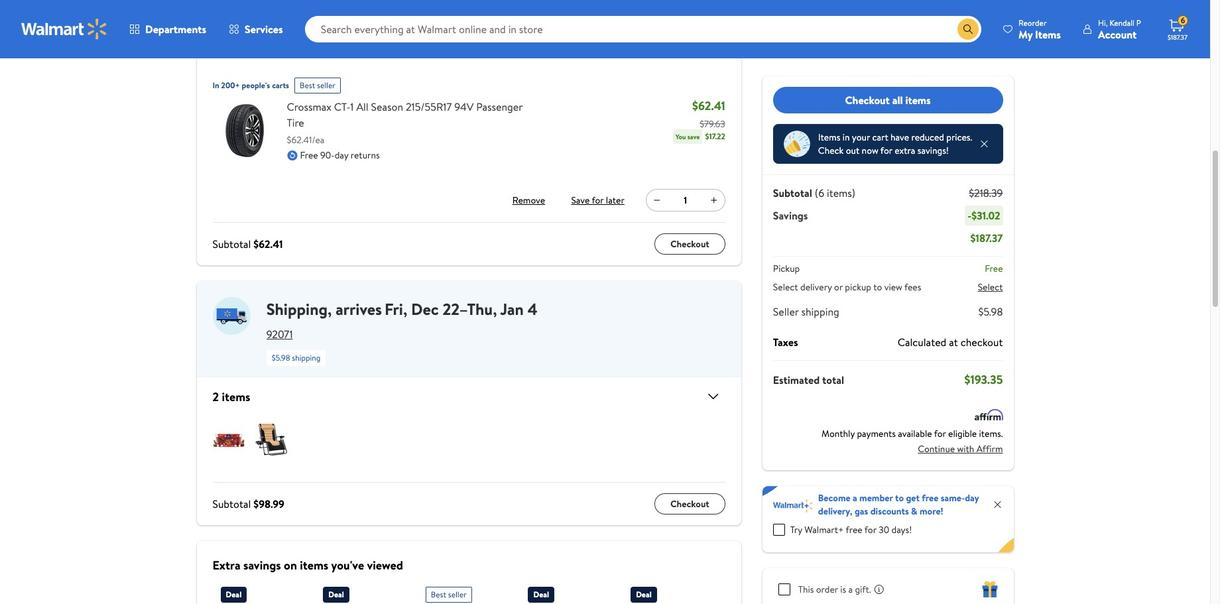 Task type: locate. For each thing, give the bounding box(es) containing it.
day left returns
[[335, 149, 349, 163]]

free down gas
[[846, 523, 863, 537]]

this
[[799, 583, 814, 596]]

1 checkout button from the top
[[655, 234, 726, 255]]

0 horizontal spatial 1
[[351, 100, 354, 115]]

departments
[[145, 22, 206, 36]]

free right get
[[922, 492, 939, 505]]

92071 button
[[267, 328, 293, 342]]

gas
[[855, 505, 869, 518]]

decrease quantity crossmax ct-1 all season 215/55r17 94v passenger tire, current quantity 1 image
[[652, 196, 663, 206]]

in
[[213, 80, 219, 92]]

for up continue
[[935, 427, 946, 441]]

shipping
[[267, 299, 328, 321]]

$98.99
[[254, 498, 285, 512]]

items right 'all'
[[906, 93, 931, 107]]

1 vertical spatial free
[[985, 262, 1003, 275]]

crossmax ct-1 all season 215/55r17 94v passenger tire link
[[287, 100, 536, 131]]

0 horizontal spatial select
[[773, 281, 799, 294]]

extra savings on items you've viewed
[[213, 558, 403, 575]]

$5.98 down select button at the right of page
[[979, 305, 1003, 319]]

select
[[773, 281, 799, 294], [978, 281, 1003, 294]]

select button
[[978, 281, 1003, 294]]

delivery,
[[819, 505, 853, 518]]

cart
[[873, 131, 889, 144]]

1 vertical spatial free
[[846, 523, 863, 537]]

1 left "all"
[[351, 100, 354, 115]]

crossmax ct-1 all season 215/55r17 94v passenger tire, with add-on services, $62.41/ea, 1 in cart image
[[213, 100, 276, 163]]

to left get
[[896, 492, 904, 505]]

same-
[[941, 492, 965, 505]]

need your tires shipped?
[[268, 21, 382, 35]]

all
[[893, 93, 903, 107]]

close walmart plus section image
[[993, 500, 1003, 510]]

your left 'tires'
[[296, 21, 316, 35]]

2 vertical spatial checkout
[[671, 498, 710, 511]]

a right become
[[853, 492, 858, 505]]

0 vertical spatial checkout button
[[655, 234, 726, 255]]

2 select from the left
[[978, 281, 1003, 294]]

0 vertical spatial items
[[906, 93, 931, 107]]

deal
[[226, 590, 242, 601], [328, 590, 344, 601], [534, 590, 549, 601], [636, 590, 652, 601]]

200+
[[221, 80, 240, 92]]

for right now
[[881, 144, 893, 157]]

1 horizontal spatial shipping
[[802, 305, 840, 319]]

a right is
[[849, 583, 853, 596]]

0 horizontal spatial $187.37
[[971, 231, 1003, 245]]

0 vertical spatial seller
[[317, 80, 336, 92]]

extra
[[213, 558, 241, 575]]

1 horizontal spatial to
[[896, 492, 904, 505]]

to inside become a member to get free same-day delivery, gas discounts & more!
[[896, 492, 904, 505]]

1 vertical spatial checkout button
[[655, 494, 726, 515]]

1 horizontal spatial 1
[[684, 194, 687, 208]]

best seller alert
[[295, 73, 341, 94]]

items)
[[827, 186, 856, 200]]

1 vertical spatial subtotal
[[213, 238, 251, 252]]

1 vertical spatial shipping
[[292, 353, 321, 364]]

shipping for seller shipping
[[802, 305, 840, 319]]

dec
[[411, 299, 439, 321]]

$79.63
[[700, 118, 726, 131]]

1 select from the left
[[773, 281, 799, 294]]

0 vertical spatial to
[[874, 281, 883, 294]]

$31.02
[[972, 208, 1001, 223]]

reorder my items
[[1019, 17, 1061, 41]]

1 right decrease quantity crossmax ct-1 all season 215/55r17 94v passenger tire, current quantity 1 image on the right top of page
[[684, 194, 687, 208]]

0 horizontal spatial items
[[222, 389, 250, 406]]

your right in
[[852, 131, 870, 144]]

free down '$62.41/ea' on the top left
[[300, 149, 318, 163]]

0 vertical spatial subtotal
[[773, 186, 813, 200]]

shipping for $5.98 shipping
[[292, 353, 321, 364]]

checkout all items button
[[773, 87, 1003, 113]]

try
[[791, 523, 803, 537]]

1 vertical spatial items
[[222, 389, 250, 406]]

1 vertical spatial seller
[[448, 590, 467, 601]]

0 vertical spatial checkout
[[846, 93, 890, 107]]

banner containing become a member to get free same-day delivery, gas discounts & more!
[[763, 486, 1014, 553]]

for inside button
[[592, 194, 604, 208]]

for left 30
[[865, 523, 877, 537]]

viewed
[[367, 558, 403, 575]]

select up checkout
[[978, 281, 1003, 294]]

-
[[968, 208, 972, 223]]

1 horizontal spatial $62.41
[[693, 98, 726, 115]]

1 horizontal spatial best
[[431, 590, 446, 601]]

shipping down 92071 on the left bottom of page
[[292, 353, 321, 364]]

seller
[[773, 305, 799, 319]]

free inside become a member to get free same-day delivery, gas discounts & more!
[[922, 492, 939, 505]]

select down pickup
[[773, 281, 799, 294]]

2 vertical spatial items
[[300, 558, 329, 575]]

0 horizontal spatial your
[[296, 21, 316, 35]]

items left in
[[819, 131, 841, 144]]

shipping, arrives fri, dec 22 to thu, jan 4 92071 element
[[197, 282, 742, 367]]

checkout for $62.41
[[671, 238, 710, 251]]

0 horizontal spatial seller
[[317, 80, 336, 92]]

0 vertical spatial free
[[300, 149, 318, 163]]

best choice products oversized padded zero gravity chair, folding outdoor patio recliner w/ side tray - tan with addon services image
[[255, 425, 287, 456]]

0 horizontal spatial to
[[874, 281, 883, 294]]

2 horizontal spatial items
[[906, 93, 931, 107]]

1 vertical spatial checkout
[[671, 238, 710, 251]]

0 vertical spatial shipping
[[802, 305, 840, 319]]

$17.22
[[706, 131, 726, 143]]

select delivery or pickup to view fees
[[773, 281, 922, 294]]

2 vertical spatial subtotal
[[213, 498, 251, 512]]

$5.98 shipping
[[272, 353, 321, 364]]

for inside 'monthly payments available for eligible items. continue with affirm'
[[935, 427, 946, 441]]

items right my
[[1036, 27, 1061, 41]]

1 horizontal spatial free
[[985, 262, 1003, 275]]

continue with affirm link
[[918, 439, 1003, 460]]

glade 1 wick scented candle, autumn spiced apple, fragrance infused with essential oils, 3.4 oz with addon services image
[[213, 425, 244, 456]]

monthly payments available for eligible items. continue with affirm
[[822, 427, 1003, 455]]

0 horizontal spatial best
[[300, 80, 315, 92]]

select for select delivery or pickup to view fees
[[773, 281, 799, 294]]

0 horizontal spatial day
[[335, 149, 349, 163]]

1 deal from the left
[[226, 590, 242, 601]]

crossmax
[[287, 100, 332, 115]]

0 vertical spatial best
[[300, 80, 315, 92]]

items right the on
[[300, 558, 329, 575]]

subtotal $98.99
[[213, 498, 285, 512]]

$5.98 inside shipping, arrives fri, dec 22 to thu, jan 4 92071 element
[[272, 353, 290, 364]]

Try Walmart+ free for 30 days! checkbox
[[773, 524, 785, 536]]

save for later button
[[569, 190, 627, 212]]

1 horizontal spatial best seller
[[431, 590, 467, 601]]

walmart+
[[805, 523, 844, 537]]

1 vertical spatial day
[[965, 492, 979, 505]]

subtotal $62.41
[[213, 238, 283, 252]]

2 checkout button from the top
[[655, 494, 726, 515]]

out
[[846, 144, 860, 157]]

view
[[885, 281, 903, 294]]

$62.41/ea
[[287, 134, 325, 147]]

seller inside alert
[[317, 80, 336, 92]]

for right save
[[592, 194, 604, 208]]

$218.39
[[969, 186, 1003, 200]]

0 vertical spatial best seller
[[300, 80, 336, 92]]

0 horizontal spatial items
[[819, 131, 841, 144]]

0 vertical spatial items
[[1036, 27, 1061, 41]]

1
[[351, 100, 354, 115], [684, 194, 687, 208]]

tire
[[287, 116, 304, 131]]

free
[[300, 149, 318, 163], [985, 262, 1003, 275]]

best seller inside best seller alert
[[300, 80, 336, 92]]

$193.35
[[965, 372, 1003, 388]]

30
[[879, 523, 890, 537]]

this order is a gift.
[[799, 583, 872, 596]]

view all items image
[[700, 389, 722, 405]]

free up select button at the right of page
[[985, 262, 1003, 275]]

1 horizontal spatial select
[[978, 281, 1003, 294]]

shipping
[[802, 305, 840, 319], [292, 353, 321, 364]]

1 horizontal spatial free
[[922, 492, 939, 505]]

items right the 2
[[222, 389, 250, 406]]

a inside become a member to get free same-day delivery, gas discounts & more!
[[853, 492, 858, 505]]

$62.41 inside the $62.41 $79.63 you save $17.22
[[693, 98, 726, 115]]

-$31.02
[[968, 208, 1001, 223]]

1 vertical spatial best
[[431, 590, 446, 601]]

for inside banner
[[865, 523, 877, 537]]

1 vertical spatial $187.37
[[971, 231, 1003, 245]]

0 vertical spatial $5.98
[[979, 305, 1003, 319]]

90-
[[320, 149, 335, 163]]

estimated total
[[773, 373, 845, 387]]

walmart image
[[21, 19, 107, 40]]

affirm image
[[975, 409, 1003, 421]]

0 horizontal spatial shipping
[[292, 353, 321, 364]]

day left close walmart plus section image
[[965, 492, 979, 505]]

to left the view
[[874, 281, 883, 294]]

1 horizontal spatial $5.98
[[979, 305, 1003, 319]]

1 vertical spatial to
[[896, 492, 904, 505]]

$62.41 $79.63 you save $17.22
[[676, 98, 726, 143]]

1 vertical spatial $62.41
[[254, 238, 283, 252]]

$187.37
[[1168, 33, 1188, 42], [971, 231, 1003, 245]]

remove
[[513, 194, 545, 208]]

1 horizontal spatial seller
[[448, 590, 467, 601]]

subtotal for subtotal (6 items)
[[773, 186, 813, 200]]

0 horizontal spatial free
[[300, 149, 318, 163]]

1 horizontal spatial day
[[965, 492, 979, 505]]

This order is a gift. checkbox
[[779, 584, 791, 596]]

1 horizontal spatial $187.37
[[1168, 33, 1188, 42]]

check
[[819, 144, 844, 157]]

0 vertical spatial free
[[922, 492, 939, 505]]

$187.37 down 6
[[1168, 33, 1188, 42]]

reduced
[[912, 131, 945, 144]]

1 horizontal spatial items
[[300, 558, 329, 575]]

$62.41
[[693, 98, 726, 115], [254, 238, 283, 252]]

$187.37 down the $31.02
[[971, 231, 1003, 245]]

1 vertical spatial $5.98
[[272, 353, 290, 364]]

(6
[[815, 186, 825, 200]]

seller
[[317, 80, 336, 92], [448, 590, 467, 601]]

0 vertical spatial day
[[335, 149, 349, 163]]

0 vertical spatial a
[[853, 492, 858, 505]]

94v
[[455, 100, 474, 115]]

2 items
[[213, 389, 250, 406]]

best
[[300, 80, 315, 92], [431, 590, 446, 601]]

save for later
[[571, 194, 625, 208]]

0 vertical spatial your
[[296, 21, 316, 35]]

carts
[[272, 80, 289, 92]]

1 horizontal spatial your
[[852, 131, 870, 144]]

0 horizontal spatial best seller
[[300, 80, 336, 92]]

gift.
[[855, 583, 872, 596]]

$5.98 down the 92071 button
[[272, 353, 290, 364]]

0 horizontal spatial $62.41
[[254, 238, 283, 252]]

day inside become a member to get free same-day delivery, gas discounts & more!
[[965, 492, 979, 505]]

0 horizontal spatial $5.98
[[272, 353, 290, 364]]

1 vertical spatial a
[[849, 583, 853, 596]]

shipping down delivery
[[802, 305, 840, 319]]

0 vertical spatial $62.41
[[693, 98, 726, 115]]

a
[[853, 492, 858, 505], [849, 583, 853, 596]]

you
[[676, 133, 686, 142]]

items inside button
[[906, 93, 931, 107]]

checkout all items
[[846, 93, 931, 107]]

your inside items in your cart have reduced prices. check out now for extra savings!
[[852, 131, 870, 144]]

1 horizontal spatial items
[[1036, 27, 1061, 41]]

fri,
[[385, 299, 408, 321]]

pickup
[[773, 262, 800, 275]]

1 vertical spatial your
[[852, 131, 870, 144]]

checkout inside button
[[846, 93, 890, 107]]

banner
[[763, 486, 1014, 553]]

1 vertical spatial 1
[[684, 194, 687, 208]]

$5.98
[[979, 305, 1003, 319], [272, 353, 290, 364]]

account
[[1099, 27, 1137, 41]]

seller shipping
[[773, 305, 840, 319]]

checkout button for $62.41
[[655, 234, 726, 255]]

1 vertical spatial items
[[819, 131, 841, 144]]

walmart plus image
[[773, 499, 813, 513]]

0 vertical spatial 1
[[351, 100, 354, 115]]

22–thu,
[[443, 299, 497, 321]]

your
[[296, 21, 316, 35], [852, 131, 870, 144]]

day
[[335, 149, 349, 163], [965, 492, 979, 505]]



Task type: describe. For each thing, give the bounding box(es) containing it.
at
[[949, 335, 959, 350]]

in 200+ people's carts alert
[[213, 73, 289, 94]]

$5.98 for $5.98 shipping
[[272, 353, 290, 364]]

subtotal for subtotal $62.41
[[213, 238, 251, 252]]

all
[[357, 100, 369, 115]]

2 deal from the left
[[328, 590, 344, 601]]

free for free
[[985, 262, 1003, 275]]

hi, kendall p account
[[1099, 17, 1142, 41]]

get
[[906, 492, 920, 505]]

ct-
[[334, 100, 351, 115]]

pickup
[[845, 281, 872, 294]]

search icon image
[[963, 24, 974, 34]]

on
[[284, 558, 297, 575]]

Walmart Site-Wide search field
[[305, 16, 982, 42]]

passenger
[[476, 100, 523, 115]]

items inside reorder my items
[[1036, 27, 1061, 41]]

or
[[835, 281, 843, 294]]

services
[[245, 22, 283, 36]]

$5.98 for $5.98
[[979, 305, 1003, 319]]

checkout button for $98.99
[[655, 494, 726, 515]]

4 deal from the left
[[636, 590, 652, 601]]

calculated at checkout
[[898, 335, 1003, 350]]

delivery
[[801, 281, 832, 294]]

best inside alert
[[300, 80, 315, 92]]

estimated
[[773, 373, 820, 387]]

items inside items in your cart have reduced prices. check out now for extra savings!
[[819, 131, 841, 144]]

checkout for $98.99
[[671, 498, 710, 511]]

save
[[688, 133, 700, 142]]

close nudge image
[[980, 139, 990, 149]]

learn more about gifting image
[[874, 584, 885, 595]]

savings!
[[918, 144, 949, 157]]

subtotal (6 items)
[[773, 186, 856, 200]]

you've
[[331, 558, 364, 575]]

payments
[[857, 427, 896, 441]]

need
[[268, 21, 293, 35]]

select for select button at the right of page
[[978, 281, 1003, 294]]

92071
[[267, 328, 293, 342]]

departments button
[[118, 13, 218, 45]]

my
[[1019, 27, 1033, 41]]

shipping , arrives fri, dec 22–thu, jan 4 92071
[[267, 299, 538, 342]]

fees
[[905, 281, 922, 294]]

free for free 90-day returns
[[300, 149, 318, 163]]

subtotal for subtotal $98.99
[[213, 498, 251, 512]]

eligible
[[949, 427, 977, 441]]

gifting image
[[982, 582, 998, 598]]

prices.
[[947, 131, 973, 144]]

tires
[[319, 21, 339, 35]]

fulfillment logo image
[[213, 298, 251, 336]]

in
[[843, 131, 850, 144]]

have
[[891, 131, 910, 144]]

member
[[860, 492, 893, 505]]

1 inside crossmax ct-1 all season 215/55r17 94v passenger tire $62.41/ea
[[351, 100, 354, 115]]

Search search field
[[305, 16, 982, 42]]

in 200+ people's carts
[[213, 80, 289, 92]]

monthly
[[822, 427, 855, 441]]

3 deal from the left
[[534, 590, 549, 601]]

hi,
[[1099, 17, 1108, 28]]

0 horizontal spatial free
[[846, 523, 863, 537]]

kendall
[[1110, 17, 1135, 28]]

more!
[[920, 505, 944, 518]]

returns
[[351, 149, 380, 163]]

extra
[[895, 144, 916, 157]]

taxes
[[773, 335, 798, 350]]

total
[[823, 373, 845, 387]]

1 vertical spatial best seller
[[431, 590, 467, 601]]

shipped?
[[342, 21, 382, 35]]

0 vertical spatial $187.37
[[1168, 33, 1188, 42]]

discounts
[[871, 505, 909, 518]]

become a member to get free same-day delivery, gas discounts & more!
[[819, 492, 979, 518]]

crossmax ct-1 all season 215/55r17 94v passenger tire $62.41/ea
[[287, 100, 523, 147]]

2
[[213, 389, 219, 406]]

checkout
[[961, 335, 1003, 350]]

continue
[[918, 442, 955, 455]]

for inside items in your cart have reduced prices. check out now for extra savings!
[[881, 144, 893, 157]]

people's
[[242, 80, 270, 92]]

now
[[862, 144, 879, 157]]

items.
[[980, 427, 1003, 441]]

increase quantity crossmax ct-1 all season 215/55r17 94v passenger tire, current quantity 1 image
[[709, 196, 720, 206]]

calculated
[[898, 335, 947, 350]]

6
[[1181, 15, 1186, 26]]

become
[[819, 492, 851, 505]]

save
[[571, 194, 590, 208]]

is
[[841, 583, 847, 596]]

days!
[[892, 523, 912, 537]]

reduced price image
[[784, 131, 811, 157]]

items in your cart have reduced prices. check out now for extra savings!
[[819, 131, 973, 157]]

services button
[[218, 13, 294, 45]]

later
[[606, 194, 625, 208]]

arrives
[[336, 299, 382, 321]]



Task type: vqa. For each thing, say whether or not it's contained in the screenshot.
card
no



